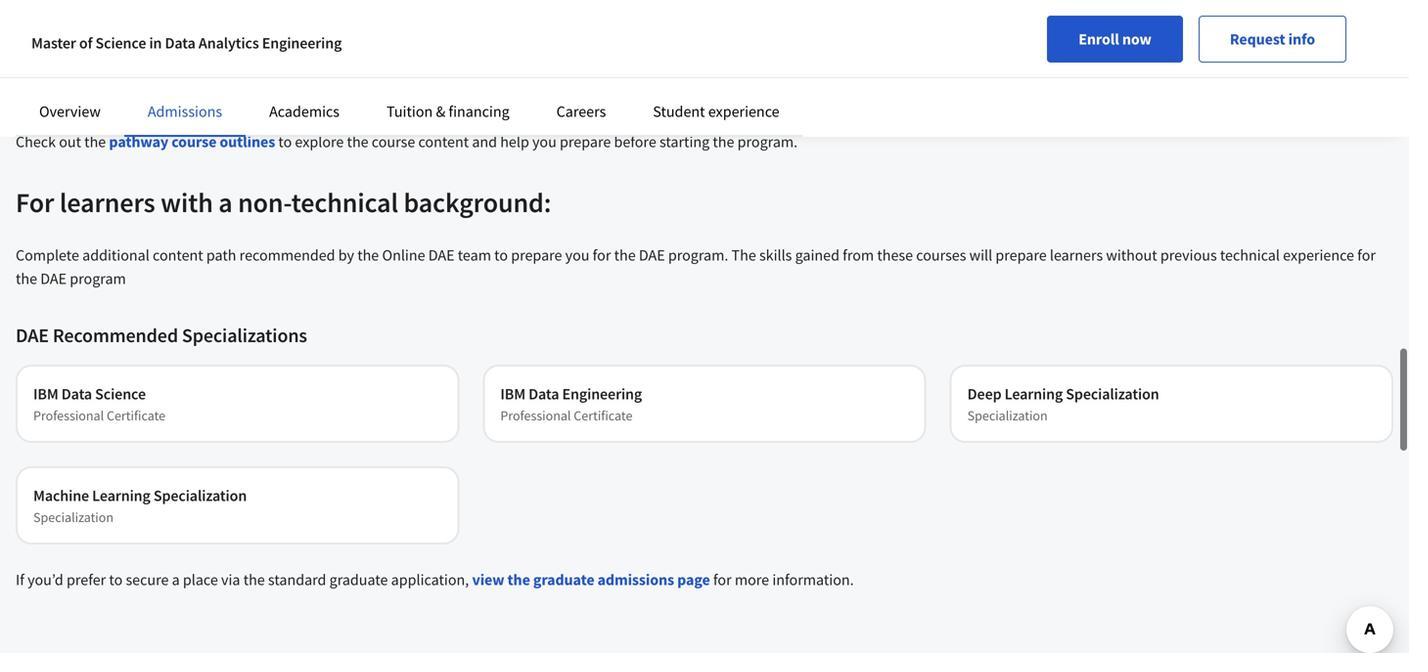 Task type: vqa. For each thing, say whether or not it's contained in the screenshot.
University of Colorado Boulder logo
no



Task type: locate. For each thing, give the bounding box(es) containing it.
request info button
[[1199, 16, 1346, 63]]

0 vertical spatial to
[[278, 132, 292, 152]]

to
[[278, 132, 292, 152], [494, 246, 508, 265], [109, 570, 123, 590]]

analytics inside the ie 6400 foundations for data analytics engineering course
[[226, 48, 286, 68]]

a left place
[[172, 570, 180, 590]]

1 horizontal spatial certificate
[[574, 407, 633, 425]]

0 horizontal spatial technical
[[291, 185, 398, 220]]

content left path
[[153, 246, 203, 265]]

technical up by
[[291, 185, 398, 220]]

0 horizontal spatial course
[[171, 132, 217, 152]]

learners
[[60, 185, 155, 220], [1050, 246, 1103, 265]]

1 horizontal spatial a
[[218, 185, 232, 220]]

deep
[[967, 385, 1002, 404]]

0 vertical spatial experience
[[708, 102, 780, 121]]

1 vertical spatial science
[[95, 385, 146, 404]]

of
[[79, 33, 92, 53]]

science
[[95, 33, 146, 53], [95, 385, 146, 404]]

specialization
[[1066, 385, 1159, 404], [967, 407, 1048, 425], [153, 486, 247, 506], [33, 509, 114, 526]]

by
[[338, 246, 354, 265]]

professional for engineering
[[500, 407, 571, 425]]

content
[[418, 132, 469, 152], [153, 246, 203, 265]]

graduate left "admissions"
[[533, 570, 594, 590]]

1 vertical spatial experience
[[1283, 246, 1354, 265]]

ibm
[[33, 385, 58, 404], [500, 385, 525, 404]]

starting
[[660, 132, 710, 152]]

learning for machine
[[92, 486, 150, 506]]

0 horizontal spatial professional
[[33, 407, 104, 425]]

team
[[458, 246, 491, 265]]

1 horizontal spatial you
[[565, 246, 590, 265]]

academics
[[269, 102, 340, 121]]

content inside complete additional content path recommended by the online dae team to prepare you for the dae program. the skills gained from these courses will prepare learners without previous technical experience for the dae program
[[153, 246, 203, 265]]

analytics
[[199, 33, 259, 53], [226, 48, 286, 68]]

program. down student experience
[[737, 132, 798, 152]]

learners inside complete additional content path recommended by the online dae team to prepare you for the dae program. the skills gained from these courses will prepare learners without previous technical experience for the dae program
[[1050, 246, 1103, 265]]

1 science from the top
[[95, 33, 146, 53]]

ibm inside the ibm data engineering professional certificate
[[500, 385, 525, 404]]

2 horizontal spatial to
[[494, 246, 508, 265]]

0 vertical spatial science
[[95, 33, 146, 53]]

0 horizontal spatial learning
[[92, 486, 150, 506]]

you
[[532, 132, 557, 152], [565, 246, 590, 265]]

now
[[1122, 29, 1152, 49]]

0 horizontal spatial certificate
[[107, 407, 165, 425]]

analytics right in
[[199, 33, 259, 53]]

1 horizontal spatial professional
[[500, 407, 571, 425]]

course up financing
[[500, 70, 540, 88]]

master
[[31, 33, 76, 53]]

1 vertical spatial learning
[[92, 486, 150, 506]]

skills
[[759, 246, 792, 265]]

engineering
[[262, 33, 342, 53], [289, 48, 369, 68], [562, 385, 642, 404]]

professional
[[33, 407, 104, 425], [500, 407, 571, 425]]

1 graduate from the left
[[329, 570, 388, 590]]

program.
[[737, 132, 798, 152], [668, 246, 728, 265]]

course down 6400
[[33, 70, 73, 88]]

data inside the ie 6400 foundations for data analytics engineering course
[[192, 48, 223, 68]]

information.
[[772, 570, 854, 590]]

a
[[218, 185, 232, 220], [172, 570, 180, 590]]

enroll now button
[[1047, 16, 1183, 63]]

0 horizontal spatial a
[[172, 570, 180, 590]]

1 vertical spatial to
[[494, 246, 508, 265]]

learners left without on the right of page
[[1050, 246, 1103, 265]]

0 vertical spatial a
[[218, 185, 232, 220]]

certificate inside ibm data science professional certificate
[[107, 407, 165, 425]]

to right 'team'
[[494, 246, 508, 265]]

enroll
[[1079, 29, 1119, 49]]

1 vertical spatial technical
[[1220, 246, 1280, 265]]

student experience
[[653, 102, 780, 121]]

secure
[[126, 570, 169, 590]]

1 professional from the left
[[33, 407, 104, 425]]

a right with
[[218, 185, 232, 220]]

science down recommended
[[95, 385, 146, 404]]

1 certificate from the left
[[107, 407, 165, 425]]

ibm for ibm data engineering
[[500, 385, 525, 404]]

engineering inside the ie 6400 foundations for data analytics engineering course
[[289, 48, 369, 68]]

pathway course outlines link
[[109, 132, 275, 152]]

science inside ibm data science professional certificate
[[95, 385, 146, 404]]

certificate
[[107, 407, 165, 425], [574, 407, 633, 425]]

1 course from the left
[[33, 70, 73, 88]]

engineering inside the ibm data engineering professional certificate
[[562, 385, 642, 404]]

ibm inside ibm data science professional certificate
[[33, 385, 58, 404]]

dae
[[428, 246, 455, 265], [639, 246, 665, 265], [40, 269, 67, 289], [16, 323, 49, 348]]

1 horizontal spatial experience
[[1283, 246, 1354, 265]]

experience
[[708, 102, 780, 121], [1283, 246, 1354, 265]]

1 vertical spatial you
[[565, 246, 590, 265]]

0 vertical spatial program.
[[737, 132, 798, 152]]

1 horizontal spatial ibm
[[500, 385, 525, 404]]

1 horizontal spatial course
[[372, 132, 415, 152]]

academics link
[[269, 102, 340, 121]]

0 horizontal spatial content
[[153, 246, 203, 265]]

1 horizontal spatial learning
[[1005, 385, 1063, 404]]

program. left the
[[668, 246, 728, 265]]

0 vertical spatial you
[[532, 132, 557, 152]]

to left explore
[[278, 132, 292, 152]]

analytics for for
[[226, 48, 286, 68]]

0 horizontal spatial program.
[[668, 246, 728, 265]]

request info
[[1230, 29, 1315, 49]]

0 horizontal spatial ibm
[[33, 385, 58, 404]]

learning for deep
[[1005, 385, 1063, 404]]

course
[[33, 70, 73, 88], [500, 70, 540, 88]]

view the graduate admissions page link
[[472, 570, 710, 590]]

path
[[206, 246, 236, 265]]

data inside ibm data science professional certificate
[[61, 385, 92, 404]]

2 science from the top
[[95, 385, 146, 404]]

learning right "machine"
[[92, 486, 150, 506]]

technical right previous
[[1220, 246, 1280, 265]]

professional inside ibm data science professional certificate
[[33, 407, 104, 425]]

1 vertical spatial learners
[[1050, 246, 1103, 265]]

learners up additional
[[60, 185, 155, 220]]

learning inside machine learning specialization specialization
[[92, 486, 150, 506]]

1 horizontal spatial to
[[278, 132, 292, 152]]

prefer
[[67, 570, 106, 590]]

1 horizontal spatial learners
[[1050, 246, 1103, 265]]

course down tuition
[[372, 132, 415, 152]]

1 horizontal spatial technical
[[1220, 246, 1280, 265]]

2 professional from the left
[[500, 407, 571, 425]]

overview link
[[39, 102, 101, 121]]

professional inside the ibm data engineering professional certificate
[[500, 407, 571, 425]]

learning
[[1005, 385, 1063, 404], [92, 486, 150, 506]]

0 horizontal spatial course
[[33, 70, 73, 88]]

2 certificate from the left
[[574, 407, 633, 425]]

engineering for master of science in data analytics engineering
[[262, 33, 342, 53]]

certificate inside the ibm data engineering professional certificate
[[574, 407, 633, 425]]

prepare right 'team'
[[511, 246, 562, 265]]

gained
[[795, 246, 840, 265]]

for
[[170, 48, 189, 68], [593, 246, 611, 265], [1357, 246, 1376, 265], [713, 570, 732, 590]]

0 horizontal spatial graduate
[[329, 570, 388, 590]]

learning inside deep learning specialization specialization
[[1005, 385, 1063, 404]]

analytics up academics
[[226, 48, 286, 68]]

2 ibm from the left
[[500, 385, 525, 404]]

1 ibm from the left
[[33, 385, 58, 404]]

&
[[436, 102, 445, 121]]

1 horizontal spatial graduate
[[533, 570, 594, 590]]

complete additional content path recommended by the online dae team to prepare you for the dae program. the skills gained from these courses will prepare learners without previous technical experience for the dae program
[[16, 246, 1376, 289]]

without
[[1106, 246, 1157, 265]]

foundations
[[84, 48, 167, 68]]

1 vertical spatial content
[[153, 246, 203, 265]]

data
[[165, 33, 196, 53], [192, 48, 223, 68], [61, 385, 92, 404], [529, 385, 559, 404]]

1 vertical spatial a
[[172, 570, 180, 590]]

0 vertical spatial content
[[418, 132, 469, 152]]

course down admissions link
[[171, 132, 217, 152]]

info
[[1288, 29, 1315, 49]]

science left in
[[95, 33, 146, 53]]

ie
[[33, 48, 46, 68]]

2 vertical spatial to
[[109, 570, 123, 590]]

the
[[732, 246, 756, 265]]

the
[[84, 132, 106, 152], [347, 132, 369, 152], [713, 132, 734, 152], [357, 246, 379, 265], [614, 246, 636, 265], [16, 269, 37, 289], [243, 570, 265, 590], [507, 570, 530, 590]]

if
[[16, 570, 24, 590]]

learning right the deep
[[1005, 385, 1063, 404]]

2 course from the left
[[372, 132, 415, 152]]

content down '&'
[[418, 132, 469, 152]]

0 vertical spatial technical
[[291, 185, 398, 220]]

you inside complete additional content path recommended by the online dae team to prepare you for the dae program. the skills gained from these courses will prepare learners without previous technical experience for the dae program
[[565, 246, 590, 265]]

to right prefer
[[109, 570, 123, 590]]

2 course from the left
[[500, 70, 540, 88]]

0 vertical spatial learners
[[60, 185, 155, 220]]

engineering for ie 6400 foundations for data analytics engineering course
[[289, 48, 369, 68]]

prepare
[[560, 132, 611, 152], [511, 246, 562, 265], [996, 246, 1047, 265]]

1 vertical spatial program.
[[668, 246, 728, 265]]

ibm data science professional certificate
[[33, 385, 165, 425]]

0 horizontal spatial learners
[[60, 185, 155, 220]]

0 vertical spatial learning
[[1005, 385, 1063, 404]]

technical
[[291, 185, 398, 220], [1220, 246, 1280, 265]]

pathway
[[109, 132, 168, 152]]

1 horizontal spatial course
[[500, 70, 540, 88]]

graduate right standard
[[329, 570, 388, 590]]

these
[[877, 246, 913, 265]]

to inside complete additional content path recommended by the online dae team to prepare you for the dae program. the skills gained from these courses will prepare learners without previous technical experience for the dae program
[[494, 246, 508, 265]]

2 graduate from the left
[[533, 570, 594, 590]]



Task type: describe. For each thing, give the bounding box(es) containing it.
ibm data engineering professional certificate
[[500, 385, 642, 425]]

experience inside complete additional content path recommended by the online dae team to prepare you for the dae program. the skills gained from these courses will prepare learners without previous technical experience for the dae program
[[1283, 246, 1354, 265]]

non-
[[238, 185, 291, 220]]

master of science in data analytics engineering
[[31, 33, 342, 53]]

careers
[[556, 102, 606, 121]]

recommended
[[53, 323, 178, 348]]

course inside course 'link'
[[500, 70, 540, 88]]

for inside the ie 6400 foundations for data analytics engineering course
[[170, 48, 189, 68]]

online
[[382, 246, 425, 265]]

complete
[[16, 246, 79, 265]]

machine learning specialization specialization
[[33, 486, 247, 526]]

application,
[[391, 570, 469, 590]]

standard
[[268, 570, 326, 590]]

before
[[614, 132, 656, 152]]

enroll now
[[1079, 29, 1152, 49]]

student experience link
[[653, 102, 780, 121]]

1 course from the left
[[171, 132, 217, 152]]

course inside the ie 6400 foundations for data analytics engineering course
[[33, 70, 73, 88]]

ie 6400 foundations for data analytics engineering course
[[33, 48, 369, 88]]

additional
[[82, 246, 150, 265]]

check out the pathway course outlines to explore the course content and help you prepare before starting the program.
[[16, 132, 798, 152]]

place
[[183, 570, 218, 590]]

student
[[653, 102, 705, 121]]

via
[[221, 570, 240, 590]]

view
[[472, 570, 504, 590]]

more
[[735, 570, 769, 590]]

machine
[[33, 486, 89, 506]]

deep learning specialization specialization
[[967, 385, 1159, 425]]

science for in
[[95, 33, 146, 53]]

technical inside complete additional content path recommended by the online dae team to prepare you for the dae program. the skills gained from these courses will prepare learners without previous technical experience for the dae program
[[1220, 246, 1280, 265]]

0 horizontal spatial you
[[532, 132, 557, 152]]

with
[[161, 185, 213, 220]]

prepare right the will
[[996, 246, 1047, 265]]

0 horizontal spatial to
[[109, 570, 123, 590]]

financing
[[449, 102, 509, 121]]

1 horizontal spatial content
[[418, 132, 469, 152]]

and
[[472, 132, 497, 152]]

ibm for ibm data science
[[33, 385, 58, 404]]

certificate for ibm data science
[[107, 407, 165, 425]]

0 horizontal spatial experience
[[708, 102, 780, 121]]

careers link
[[556, 102, 606, 121]]

courses
[[916, 246, 966, 265]]

previous
[[1160, 246, 1217, 265]]

program. inside complete additional content path recommended by the online dae team to prepare you for the dae program. the skills gained from these courses will prepare learners without previous technical experience for the dae program
[[668, 246, 728, 265]]

tuition
[[387, 102, 433, 121]]

for learners with a non-technical background:
[[16, 185, 551, 220]]

admissions
[[598, 570, 674, 590]]

1 horizontal spatial program.
[[737, 132, 798, 152]]

admissions link
[[148, 102, 222, 121]]

dae recommended specializations
[[16, 323, 307, 348]]

page
[[677, 570, 710, 590]]

science for professional
[[95, 385, 146, 404]]

course link
[[483, 28, 926, 107]]

out
[[59, 132, 81, 152]]

recommended
[[239, 246, 335, 265]]

overview
[[39, 102, 101, 121]]

if you'd prefer to secure a place via the standard graduate application, view the graduate admissions page for more information.
[[16, 570, 854, 590]]

in
[[149, 33, 162, 53]]

program
[[70, 269, 126, 289]]

tuition & financing
[[387, 102, 509, 121]]

professional for science
[[33, 407, 104, 425]]

from
[[843, 246, 874, 265]]

6400
[[49, 48, 81, 68]]

admissions
[[148, 102, 222, 121]]

check
[[16, 132, 56, 152]]

data inside the ibm data engineering professional certificate
[[529, 385, 559, 404]]

tuition & financing link
[[387, 102, 509, 121]]

will
[[969, 246, 992, 265]]

analytics for in
[[199, 33, 259, 53]]

you'd
[[27, 570, 63, 590]]

prepare down careers link
[[560, 132, 611, 152]]

for
[[16, 185, 54, 220]]

specializations
[[182, 323, 307, 348]]

outlines
[[220, 132, 275, 152]]

background:
[[404, 185, 551, 220]]

explore
[[295, 132, 344, 152]]

certificate for ibm data engineering
[[574, 407, 633, 425]]

help
[[500, 132, 529, 152]]

request
[[1230, 29, 1285, 49]]



